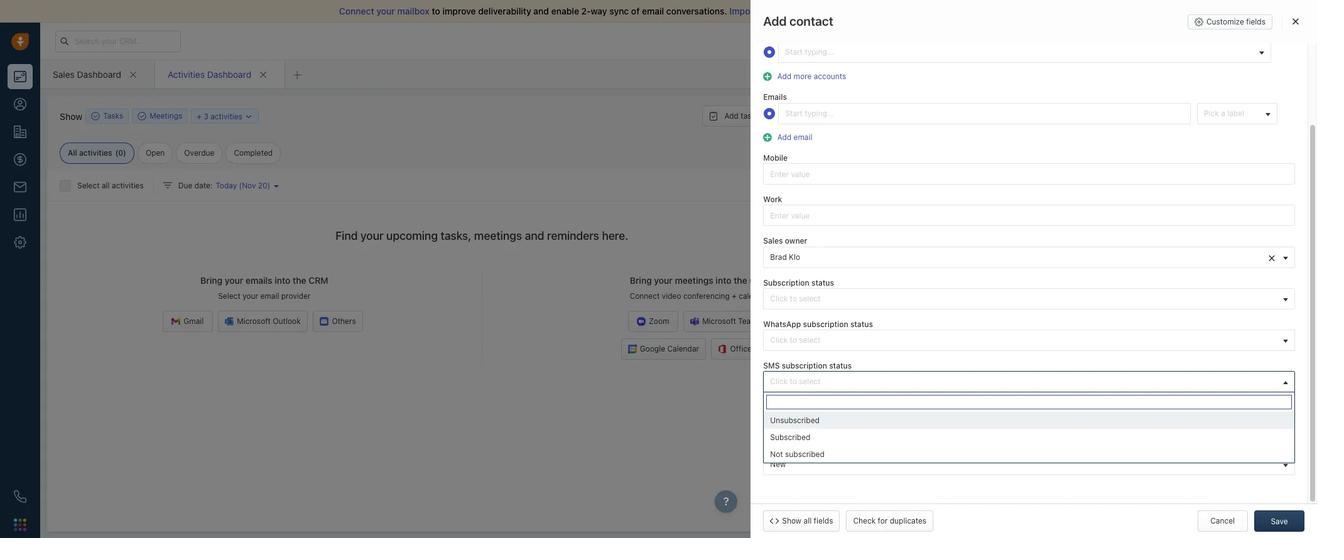 Task type: vqa. For each thing, say whether or not it's contained in the screenshot.
the left connect
yes



Task type: locate. For each thing, give the bounding box(es) containing it.
microsoft down 'bring your meetings into the crm connect video conferencing + calendar'
[[703, 317, 736, 326]]

into for meetings
[[716, 275, 732, 286]]

activities down 0
[[112, 181, 144, 190]]

subscription for sms
[[782, 361, 828, 371]]

1 vertical spatial fields
[[814, 517, 834, 526]]

and left reminders
[[525, 229, 545, 243]]

1 vertical spatial and
[[525, 229, 545, 243]]

1 horizontal spatial microsoft teams button
[[995, 175, 1079, 190]]

0 horizontal spatial teams
[[738, 317, 762, 326]]

click to select button
[[764, 371, 1296, 393]]

1 vertical spatial google calendar button
[[621, 339, 706, 360]]

customize
[[1207, 17, 1245, 26]]

activities inside button
[[211, 112, 242, 121]]

1 click to select button from the top
[[764, 288, 1296, 310]]

2 vertical spatial all
[[804, 517, 812, 526]]

0 horizontal spatial email
[[260, 292, 279, 301]]

start
[[786, 47, 803, 57]]

connect for connect video conferencing + calendar
[[941, 159, 972, 169]]

import all your sales data link
[[730, 6, 837, 16]]

due date:
[[178, 181, 213, 190]]

1 horizontal spatial the
[[734, 275, 748, 286]]

2 dashboard from the left
[[207, 69, 251, 79]]

0 vertical spatial (
[[115, 148, 118, 158]]

google
[[1101, 177, 1127, 187], [640, 345, 665, 354]]

1 vertical spatial calendar
[[739, 292, 770, 301]]

all left check
[[804, 517, 812, 526]]

show all fields
[[783, 517, 834, 526]]

subscription right whatsapp
[[803, 320, 849, 329]]

into inside 'bring your meetings into the crm connect video conferencing + calendar'
[[716, 275, 732, 286]]

1 click to select from the top
[[771, 294, 821, 303]]

1 horizontal spatial microsoft
[[703, 317, 736, 326]]

0 horizontal spatial crm
[[309, 275, 328, 286]]

(
[[115, 148, 118, 158], [239, 181, 242, 190]]

add left task
[[725, 111, 739, 121]]

3
[[204, 112, 208, 121]]

1 horizontal spatial (
[[239, 181, 242, 190]]

the inside bring your emails into the crm select your email provider
[[293, 275, 306, 286]]

zoom down connect video conferencing + calendar
[[962, 177, 983, 187]]

0 vertical spatial )
[[123, 148, 126, 158]]

2 the from the left
[[734, 275, 748, 286]]

your for bring your meetings into the crm connect video conferencing + calendar
[[654, 275, 673, 286]]

the left subscription
[[734, 275, 748, 286]]

click to select down sms subscription status
[[771, 377, 821, 386]]

lead
[[771, 419, 788, 428]]

0 vertical spatial zoom
[[962, 177, 983, 187]]

others
[[332, 317, 356, 326]]

1 vertical spatial sales
[[764, 237, 783, 246]]

1 vertical spatial click to select
[[771, 335, 821, 345]]

select down subscription status
[[799, 294, 821, 303]]

0 vertical spatial microsoft teams button
[[995, 175, 1079, 190]]

teams left whatsapp
[[738, 317, 762, 326]]

click to select button for whatsapp subscription status
[[764, 330, 1296, 351]]

lifecycle
[[764, 403, 796, 412]]

your inside 'bring your meetings into the crm connect video conferencing + calendar'
[[654, 275, 673, 286]]

2 vertical spatial click to select
[[771, 377, 821, 386]]

) down 'completed'
[[267, 181, 270, 190]]

1 select from the top
[[799, 294, 821, 303]]

2 horizontal spatial microsoft
[[1014, 177, 1047, 187]]

1 vertical spatial )
[[267, 181, 270, 190]]

0 horizontal spatial conferencing
[[684, 292, 730, 301]]

1 horizontal spatial calendar
[[1129, 177, 1161, 187]]

1 horizontal spatial dashboard
[[207, 69, 251, 79]]

email down add meeting button
[[794, 133, 813, 142]]

1 vertical spatial 365
[[754, 345, 768, 354]]

tasks,
[[441, 229, 472, 243]]

office 365 button
[[1171, 175, 1235, 190], [712, 339, 775, 360]]

1 vertical spatial email
[[794, 133, 813, 142]]

office 365 button for the right google calendar button
[[1171, 175, 1235, 190]]

2 click to select from the top
[[771, 335, 821, 345]]

add task
[[725, 111, 756, 121]]

1 horizontal spatial +
[[732, 292, 737, 301]]

1 horizontal spatial google
[[1101, 177, 1127, 187]]

1 horizontal spatial teams
[[1050, 177, 1073, 187]]

1 horizontal spatial office 365 button
[[1171, 175, 1235, 190]]

microsoft down connect video conferencing + calendar
[[1014, 177, 1047, 187]]

email inside bring your emails into the crm select your email provider
[[260, 292, 279, 301]]

lifecycle stage
[[764, 403, 819, 412]]

all for select all activities
[[102, 181, 110, 190]]

3 click from the top
[[771, 377, 788, 386]]

1 horizontal spatial google calendar
[[1101, 177, 1161, 187]]

all
[[68, 148, 77, 158]]

show inside button
[[783, 517, 802, 526]]

explore plans
[[1080, 36, 1129, 45]]

completed
[[234, 148, 273, 158]]

to down sms subscription status
[[790, 377, 797, 386]]

to inside click to select dropdown button
[[790, 377, 797, 386]]

1 vertical spatial subscription
[[782, 361, 828, 371]]

teams up work text box
[[1050, 177, 1073, 187]]

2 vertical spatial status
[[830, 361, 852, 371]]

1 vertical spatial connect
[[941, 159, 972, 169]]

1 horizontal spatial connect
[[630, 292, 660, 301]]

0 vertical spatial and
[[534, 6, 549, 16]]

calendar
[[1129, 177, 1161, 187], [668, 345, 699, 354]]

microsoft
[[1014, 177, 1047, 187], [237, 317, 271, 326], [703, 317, 736, 326]]

microsoft teams down 'bring your meetings into the crm connect video conferencing + calendar'
[[703, 317, 762, 326]]

1 vertical spatial google
[[640, 345, 665, 354]]

zoom button up 20 nov
[[941, 175, 992, 190]]

0 horizontal spatial bring
[[201, 275, 223, 286]]

2 select from the top
[[799, 335, 821, 345]]

select
[[799, 294, 821, 303], [799, 335, 821, 345], [799, 377, 821, 386]]

the
[[293, 275, 306, 286], [734, 275, 748, 286]]

email down emails
[[260, 292, 279, 301]]

2 vertical spatial +
[[732, 292, 737, 301]]

brad klo
[[771, 252, 801, 262]]

2 horizontal spatial email
[[794, 133, 813, 142]]

0 vertical spatial connect
[[339, 6, 374, 16]]

microsoft teams button down connect video conferencing + calendar
[[995, 175, 1079, 190]]

way
[[591, 6, 607, 16]]

status for whatsapp subscription status
[[851, 320, 873, 329]]

1 bring from the left
[[201, 275, 223, 286]]

your
[[974, 36, 989, 45]]

1 vertical spatial calendar
[[668, 345, 699, 354]]

bring inside 'bring your meetings into the crm connect video conferencing + calendar'
[[630, 275, 652, 286]]

conferencing
[[996, 159, 1044, 169], [684, 292, 730, 301]]

1 horizontal spatial bring
[[630, 275, 652, 286]]

0 horizontal spatial sales
[[53, 69, 75, 79]]

+ inside + 3 activities link
[[197, 112, 202, 121]]

0 vertical spatial google
[[1101, 177, 1127, 187]]

typing...
[[805, 47, 834, 57]]

start typing...
[[786, 47, 834, 57]]

0 vertical spatial all
[[760, 6, 769, 16]]

0 horizontal spatial +
[[197, 112, 202, 121]]

add for add task
[[725, 111, 739, 121]]

google for the right google calendar button
[[1101, 177, 1127, 187]]

click down whatsapp
[[771, 335, 788, 345]]

select down sms subscription status
[[799, 377, 821, 386]]

Search your CRM... text field
[[55, 30, 181, 52]]

today
[[216, 181, 237, 190]]

add email button
[[764, 131, 817, 143]]

microsoft teams button for the leftmost google calendar button
[[684, 311, 768, 333]]

to down subscription status
[[790, 294, 797, 303]]

fields left check
[[814, 517, 834, 526]]

1 vertical spatial microsoft teams
[[703, 317, 762, 326]]

bring your emails into the crm select your email provider
[[201, 275, 328, 301]]

0 horizontal spatial zoom button
[[628, 311, 679, 333]]

show
[[60, 111, 83, 122], [783, 517, 802, 526]]

add
[[764, 14, 787, 28]]

google calendar
[[1101, 177, 1161, 187], [640, 345, 699, 354]]

bring for bring your emails into the crm
[[201, 275, 223, 286]]

( right the today
[[239, 181, 242, 190]]

1 vertical spatial click to select button
[[764, 330, 1296, 351]]

0 horizontal spatial microsoft teams
[[703, 317, 762, 326]]

list box containing unsubscribed
[[764, 412, 1295, 463]]

0 horizontal spatial all
[[102, 181, 110, 190]]

1 horizontal spatial into
[[716, 275, 732, 286]]

and left enable
[[534, 6, 549, 16]]

0 horizontal spatial nov
[[242, 181, 256, 190]]

bring inside bring your emails into the crm select your email provider
[[201, 275, 223, 286]]

click down subscription
[[771, 294, 788, 303]]

0 vertical spatial fields
[[1247, 17, 1266, 26]]

the for emails
[[293, 275, 306, 286]]

email right 'of' on the top of the page
[[642, 6, 664, 16]]

the up provider
[[293, 275, 306, 286]]

video inside 'bring your meetings into the crm connect video conferencing + calendar'
[[662, 292, 682, 301]]

click to select for whatsapp
[[771, 335, 821, 345]]

status
[[764, 444, 787, 454]]

2 vertical spatial select
[[799, 377, 821, 386]]

meeting
[[825, 111, 854, 121]]

1 vertical spatial select
[[218, 292, 241, 301]]

calendar for the right google calendar button
[[1129, 177, 1161, 187]]

1 vertical spatial show
[[783, 517, 802, 526]]

crm inside bring your emails into the crm select your email provider
[[309, 275, 328, 286]]

microsoft outlook
[[237, 317, 301, 326]]

) left open on the top left of page
[[123, 148, 126, 158]]

click for whatsapp subscription status
[[771, 335, 788, 345]]

label
[[1228, 109, 1245, 118]]

0 vertical spatial +
[[197, 112, 202, 121]]

sales for sales dashboard
[[53, 69, 75, 79]]

1 vertical spatial meetings
[[675, 275, 714, 286]]

subscription
[[803, 320, 849, 329], [782, 361, 828, 371]]

+ 3 activities link
[[197, 110, 253, 122]]

subscription right sms at the right bottom of the page
[[782, 361, 828, 371]]

20 nov
[[945, 224, 974, 234]]

1 horizontal spatial office 365
[[1190, 177, 1228, 187]]

1 click from the top
[[771, 294, 788, 303]]

zoom down 'bring your meetings into the crm connect video conferencing + calendar'
[[649, 317, 670, 326]]

add email
[[778, 133, 813, 142]]

microsoft outlook button
[[218, 311, 308, 333]]

connect inside 'bring your meetings into the crm connect video conferencing + calendar'
[[630, 292, 660, 301]]

0 vertical spatial google calendar
[[1101, 177, 1161, 187]]

1 crm from the left
[[309, 275, 328, 286]]

1 vertical spatial click
[[771, 335, 788, 345]]

today ( nov 20 )
[[216, 181, 270, 190]]

your for bring your emails into the crm select your email provider
[[225, 275, 243, 286]]

0 horizontal spatial meetings
[[474, 229, 522, 243]]

microsoft teams button for the right google calendar button
[[995, 175, 1079, 190]]

microsoft teams button
[[995, 175, 1079, 190], [684, 311, 768, 333]]

cancel button
[[1198, 511, 1248, 532]]

3 click to select from the top
[[771, 377, 821, 386]]

quick links
[[945, 502, 992, 513]]

meetings
[[474, 229, 522, 243], [675, 275, 714, 286]]

microsoft teams down connect video conferencing + calendar
[[1014, 177, 1073, 187]]

gmail button
[[163, 311, 213, 333]]

1 the from the left
[[293, 275, 306, 286]]

2 bring from the left
[[630, 275, 652, 286]]

1 horizontal spatial )
[[267, 181, 270, 190]]

all right the import
[[760, 6, 769, 16]]

select
[[77, 181, 100, 190], [218, 292, 241, 301]]

your for find your upcoming tasks, meetings and reminders here.
[[361, 229, 384, 243]]

calendar inside 'bring your meetings into the crm connect video conferencing + calendar'
[[739, 292, 770, 301]]

dashboard up + 3 activities button in the top of the page
[[207, 69, 251, 79]]

list box
[[764, 412, 1295, 463]]

date:
[[195, 181, 213, 190]]

connect video conferencing + calendar
[[941, 159, 1084, 169]]

None search field
[[767, 395, 1293, 410]]

microsoft teams for the right google calendar button
[[1014, 177, 1073, 187]]

outlook
[[273, 317, 301, 326]]

add up mobile
[[778, 133, 792, 142]]

all down all activities ( 0 )
[[102, 181, 110, 190]]

microsoft left outlook
[[237, 317, 271, 326]]

whatsapp subscription status
[[764, 320, 873, 329]]

fields right customize at the top right of the page
[[1247, 17, 1266, 26]]

1 horizontal spatial fields
[[1247, 17, 1266, 26]]

2 vertical spatial connect
[[630, 292, 660, 301]]

freshworks switcher image
[[14, 519, 26, 531]]

to
[[432, 6, 440, 16], [790, 294, 797, 303], [790, 335, 797, 345], [790, 377, 797, 386]]

activities right 3
[[211, 112, 242, 121]]

0 horizontal spatial calendar
[[668, 345, 699, 354]]

select up microsoft outlook button
[[218, 292, 241, 301]]

zoom button for the microsoft teams button corresponding to the leftmost google calendar button
[[628, 311, 679, 333]]

select down whatsapp subscription status
[[799, 335, 821, 345]]

video
[[974, 159, 994, 169], [662, 292, 682, 301]]

click to select down subscription status
[[771, 294, 821, 303]]

0 vertical spatial teams
[[1050, 177, 1073, 187]]

teams
[[1050, 177, 1073, 187], [738, 317, 762, 326]]

0 vertical spatial show
[[60, 111, 83, 122]]

activities for all
[[112, 181, 144, 190]]

1 horizontal spatial conferencing
[[996, 159, 1044, 169]]

click down sms at the right bottom of the page
[[771, 377, 788, 386]]

into inside bring your emails into the crm select your email provider
[[275, 275, 291, 286]]

2 click to select button from the top
[[764, 330, 1296, 351]]

add contact
[[764, 14, 834, 28]]

not subscribed
[[771, 450, 825, 459]]

1 vertical spatial select
[[799, 335, 821, 345]]

add left meeting
[[809, 111, 823, 121]]

office 365 for office 365 button corresponding to the right google calendar button
[[1190, 177, 1228, 187]]

status
[[812, 278, 835, 288], [851, 320, 873, 329], [830, 361, 852, 371]]

click to select down whatsapp
[[771, 335, 821, 345]]

sales
[[792, 6, 814, 16]]

0 vertical spatial calendar
[[1053, 159, 1084, 169]]

1 horizontal spatial microsoft teams
[[1014, 177, 1073, 187]]

all for show all fields
[[804, 517, 812, 526]]

connect
[[339, 6, 374, 16], [941, 159, 972, 169], [630, 292, 660, 301]]

sms
[[764, 361, 780, 371]]

meetings inside 'bring your meetings into the crm connect video conferencing + calendar'
[[675, 275, 714, 286]]

1 into from the left
[[275, 275, 291, 286]]

zoom
[[962, 177, 983, 187], [649, 317, 670, 326]]

click to select button
[[764, 288, 1296, 310], [764, 330, 1296, 351]]

2 crm from the left
[[750, 275, 770, 286]]

not
[[771, 450, 783, 459]]

crm inside 'bring your meetings into the crm connect video conferencing + calendar'
[[750, 275, 770, 286]]

0 horizontal spatial show
[[60, 111, 83, 122]]

)
[[123, 148, 126, 158], [267, 181, 270, 190]]

Mobile text field
[[764, 164, 1296, 185]]

0 vertical spatial email
[[642, 6, 664, 16]]

1 dashboard from the left
[[77, 69, 121, 79]]

configure widgets button
[[1073, 96, 1164, 111]]

1 vertical spatial microsoft teams button
[[684, 311, 768, 333]]

zoom button down 'bring your meetings into the crm connect video conferencing + calendar'
[[628, 311, 679, 333]]

activities right all
[[79, 148, 112, 158]]

google calendar for the leftmost google calendar button
[[640, 345, 699, 354]]

google calendar button
[[1083, 175, 1168, 190], [621, 339, 706, 360]]

3 select from the top
[[799, 377, 821, 386]]

enable
[[552, 6, 579, 16]]

1 vertical spatial status
[[851, 320, 873, 329]]

phone image
[[14, 491, 26, 503]]

2 into from the left
[[716, 275, 732, 286]]

the inside 'bring your meetings into the crm connect video conferencing + calendar'
[[734, 275, 748, 286]]

all inside show all fields button
[[804, 517, 812, 526]]

( up select all activities
[[115, 148, 118, 158]]

add inside button
[[778, 133, 792, 142]]

1 horizontal spatial 20
[[945, 224, 956, 234]]

show down the new
[[783, 517, 802, 526]]

to down whatsapp
[[790, 335, 797, 345]]

bring
[[201, 275, 223, 286], [630, 275, 652, 286]]

dashboard for activities dashboard
[[207, 69, 251, 79]]

1 horizontal spatial meetings
[[675, 275, 714, 286]]

your
[[377, 6, 395, 16], [771, 6, 790, 16], [361, 229, 384, 243], [225, 275, 243, 286], [654, 275, 673, 286], [243, 292, 258, 301]]

crm
[[309, 275, 328, 286], [750, 275, 770, 286]]

save button
[[1255, 511, 1305, 532]]

2 click from the top
[[771, 335, 788, 345]]

close image
[[1293, 18, 1300, 25]]

0 vertical spatial calendar
[[1129, 177, 1161, 187]]

sales for sales owner
[[764, 237, 783, 246]]

add meeting button
[[787, 106, 861, 127]]

0 vertical spatial 365
[[1213, 177, 1228, 187]]

0 horizontal spatial 20
[[258, 181, 267, 190]]

0 vertical spatial click
[[771, 294, 788, 303]]

add left more
[[778, 71, 792, 81]]

dialog
[[751, 0, 1318, 539]]

dashboard down search your crm... text field
[[77, 69, 121, 79]]

0 horizontal spatial zoom
[[649, 317, 670, 326]]

ends
[[1006, 36, 1022, 45]]

0 horizontal spatial into
[[275, 275, 291, 286]]

1 vertical spatial office 365
[[730, 345, 768, 354]]

0 vertical spatial office 365
[[1190, 177, 1228, 187]]

to for subscription status click to select button
[[790, 294, 797, 303]]

2 vertical spatial activities
[[112, 181, 144, 190]]

365
[[1213, 177, 1228, 187], [754, 345, 768, 354]]

microsoft for bring your meetings into the crm
[[703, 317, 736, 326]]

add inside "button"
[[725, 111, 739, 121]]

microsoft teams button down 'bring your meetings into the crm connect video conferencing + calendar'
[[684, 311, 768, 333]]

0 vertical spatial meetings
[[474, 229, 522, 243]]

activities for 3
[[211, 112, 242, 121]]

connect for connect your mailbox to improve deliverability and enable 2-way sync of email conversations. import all your sales data
[[339, 6, 374, 16]]

show up all
[[60, 111, 83, 122]]

0 vertical spatial video
[[974, 159, 994, 169]]

1 vertical spatial video
[[662, 292, 682, 301]]

duplicates
[[890, 517, 927, 526]]

0 vertical spatial office
[[1190, 177, 1211, 187]]

find your upcoming tasks, meetings and reminders here.
[[336, 229, 629, 243]]

status for sms subscription status
[[830, 361, 852, 371]]

select down all activities ( 0 )
[[77, 181, 100, 190]]



Task type: describe. For each thing, give the bounding box(es) containing it.
improve
[[443, 6, 476, 16]]

widgets
[[1129, 98, 1157, 107]]

activities dashboard
[[168, 69, 251, 79]]

office for the leftmost google calendar button office 365 button
[[730, 345, 752, 354]]

google calendar for the right google calendar button
[[1101, 177, 1161, 187]]

teams for the leftmost google calendar button
[[738, 317, 762, 326]]

0 horizontal spatial fields
[[814, 517, 834, 526]]

add for add meeting
[[809, 111, 823, 121]]

office for office 365 button corresponding to the right google calendar button
[[1190, 177, 1211, 187]]

click to select for subscription
[[771, 294, 821, 303]]

click inside dropdown button
[[771, 377, 788, 386]]

conferencing inside 'bring your meetings into the crm connect video conferencing + calendar'
[[684, 292, 730, 301]]

click to select inside dropdown button
[[771, 377, 821, 386]]

subscription
[[764, 278, 810, 288]]

21
[[1032, 36, 1039, 45]]

1 horizontal spatial calendar
[[1053, 159, 1084, 169]]

Work text field
[[764, 205, 1296, 226]]

of
[[631, 6, 640, 16]]

bring your meetings into the crm connect video conferencing + calendar
[[630, 275, 770, 301]]

22:00
[[945, 403, 965, 412]]

upcoming
[[387, 229, 438, 243]]

1 vertical spatial (
[[239, 181, 242, 190]]

21:00
[[945, 365, 964, 374]]

1 vertical spatial 20
[[945, 224, 956, 234]]

add more accounts button
[[764, 70, 850, 82]]

quick
[[945, 502, 968, 513]]

select inside click to select dropdown button
[[799, 377, 821, 386]]

phone element
[[8, 484, 33, 510]]

) for all activities ( 0 )
[[123, 148, 126, 158]]

in
[[1024, 36, 1030, 45]]

bring for bring your meetings into the crm
[[630, 275, 652, 286]]

20:00
[[945, 327, 966, 337]]

mobile
[[764, 153, 788, 163]]

your for connect your mailbox to improve deliverability and enable 2-way sync of email conversations. import all your sales data
[[377, 6, 395, 16]]

tasks
[[103, 111, 123, 121]]

subscribed
[[786, 450, 825, 459]]

open
[[146, 148, 165, 158]]

show for show
[[60, 111, 83, 122]]

sales dashboard
[[53, 69, 121, 79]]

whatsapp
[[764, 320, 801, 329]]

pick
[[1205, 109, 1220, 118]]

new button
[[764, 454, 1296, 476]]

here.
[[602, 229, 629, 243]]

sms subscription status
[[764, 361, 852, 371]]

new
[[771, 460, 786, 470]]

not subscribed option
[[764, 446, 1295, 463]]

0 horizontal spatial (
[[115, 148, 118, 158]]

unsubscribed
[[771, 416, 820, 425]]

emails
[[246, 275, 272, 286]]

1 horizontal spatial google calendar button
[[1083, 175, 1168, 190]]

lead button
[[764, 413, 1296, 434]]

add more accounts
[[778, 71, 847, 81]]

crm for bring your meetings into the crm
[[750, 275, 770, 286]]

1 vertical spatial activities
[[79, 148, 112, 158]]

find
[[336, 229, 358, 243]]

deliverability
[[478, 6, 531, 16]]

connect your mailbox to improve deliverability and enable 2-way sync of email conversations. import all your sales data
[[339, 6, 834, 16]]

mailbox
[[397, 6, 430, 16]]

0 horizontal spatial google calendar button
[[621, 339, 706, 360]]

1 vertical spatial +
[[1046, 159, 1051, 169]]

dashboard for sales dashboard
[[77, 69, 121, 79]]

subscribed option
[[764, 429, 1295, 446]]

click for subscription status
[[771, 294, 788, 303]]

microsoft teams for the leftmost google calendar button
[[703, 317, 762, 326]]

start typing... button
[[779, 42, 1272, 63]]

microsoft for bring your emails into the crm
[[237, 317, 271, 326]]

more
[[794, 71, 812, 81]]

owner
[[785, 237, 808, 246]]

365 for office 365 button corresponding to the right google calendar button
[[1213, 177, 1228, 187]]

work
[[764, 195, 783, 204]]

email inside button
[[794, 133, 813, 142]]

check
[[854, 517, 876, 526]]

emails
[[764, 92, 787, 102]]

activities
[[168, 69, 205, 79]]

down image
[[245, 112, 253, 121]]

select inside bring your emails into the crm select your email provider
[[218, 292, 241, 301]]

0 vertical spatial status
[[812, 278, 835, 288]]

plans
[[1110, 36, 1129, 45]]

calendar for the leftmost google calendar button
[[668, 345, 699, 354]]

save
[[1271, 517, 1289, 527]]

due
[[178, 181, 192, 190]]

+ 3 activities button
[[191, 109, 259, 124]]

to for whatsapp subscription status click to select button
[[790, 335, 797, 345]]

klo
[[789, 252, 801, 262]]

2-
[[582, 6, 591, 16]]

365 for the leftmost google calendar button office 365 button
[[754, 345, 768, 354]]

pick a label
[[1205, 109, 1245, 118]]

dialog containing add contact
[[751, 0, 1318, 539]]

customize fields button
[[1188, 14, 1273, 30]]

office 365 for the leftmost google calendar button office 365 button
[[730, 345, 768, 354]]

select all activities
[[77, 181, 144, 190]]

select for subscription
[[799, 335, 821, 345]]

the for meetings
[[734, 275, 748, 286]]

accounts
[[814, 71, 847, 81]]

Start typing... email field
[[779, 103, 1191, 124]]

0 vertical spatial 20
[[258, 181, 267, 190]]

google for the leftmost google calendar button
[[640, 345, 665, 354]]

meetings
[[150, 111, 182, 121]]

show for show all fields
[[783, 517, 802, 526]]

others button
[[313, 311, 363, 333]]

configure widgets
[[1092, 98, 1157, 107]]

into for emails
[[275, 275, 291, 286]]

check for duplicates
[[854, 517, 927, 526]]

import
[[730, 6, 757, 16]]

days
[[1041, 36, 1056, 45]]

1 horizontal spatial email
[[642, 6, 664, 16]]

email image
[[1193, 36, 1202, 46]]

zoom button for the right google calendar button the microsoft teams button
[[941, 175, 992, 190]]

subscribed
[[771, 433, 811, 442]]

explore plans link
[[1073, 33, 1136, 48]]

teams for the right google calendar button
[[1050, 177, 1073, 187]]

) for today ( nov 20 )
[[267, 181, 270, 190]]

trial
[[991, 36, 1004, 45]]

1 vertical spatial nov
[[958, 224, 974, 234]]

brad
[[771, 252, 787, 262]]

gmail
[[184, 317, 204, 326]]

to for click to select dropdown button on the bottom of page
[[790, 377, 797, 386]]

overdue
[[184, 148, 215, 158]]

configure
[[1092, 98, 1127, 107]]

+ inside 'bring your meetings into the crm connect video conferencing + calendar'
[[732, 292, 737, 301]]

to right mailbox
[[432, 6, 440, 16]]

select for status
[[799, 294, 821, 303]]

add for add email
[[778, 133, 792, 142]]

zoom for the leftmost google calendar button
[[649, 317, 670, 326]]

links
[[971, 502, 992, 513]]

customize fields
[[1207, 17, 1266, 26]]

0 horizontal spatial select
[[77, 181, 100, 190]]

add for add more accounts
[[778, 71, 792, 81]]

zoom for the right google calendar button
[[962, 177, 983, 187]]

office 365 button for the leftmost google calendar button
[[712, 339, 775, 360]]

provider
[[281, 292, 311, 301]]

check for duplicates button
[[847, 511, 934, 532]]

0 vertical spatial conferencing
[[996, 159, 1044, 169]]

reminders
[[547, 229, 600, 243]]

crm for bring your emails into the crm
[[309, 275, 328, 286]]

contact
[[790, 14, 834, 28]]

for
[[878, 517, 888, 526]]

a
[[1222, 109, 1226, 118]]

add meeting
[[809, 111, 854, 121]]

task
[[741, 111, 756, 121]]

subscription for whatsapp
[[803, 320, 849, 329]]

1 horizontal spatial all
[[760, 6, 769, 16]]

unsubscribed option
[[764, 412, 1295, 429]]

click to select button for subscription status
[[764, 288, 1296, 310]]

subscription status
[[764, 278, 835, 288]]



